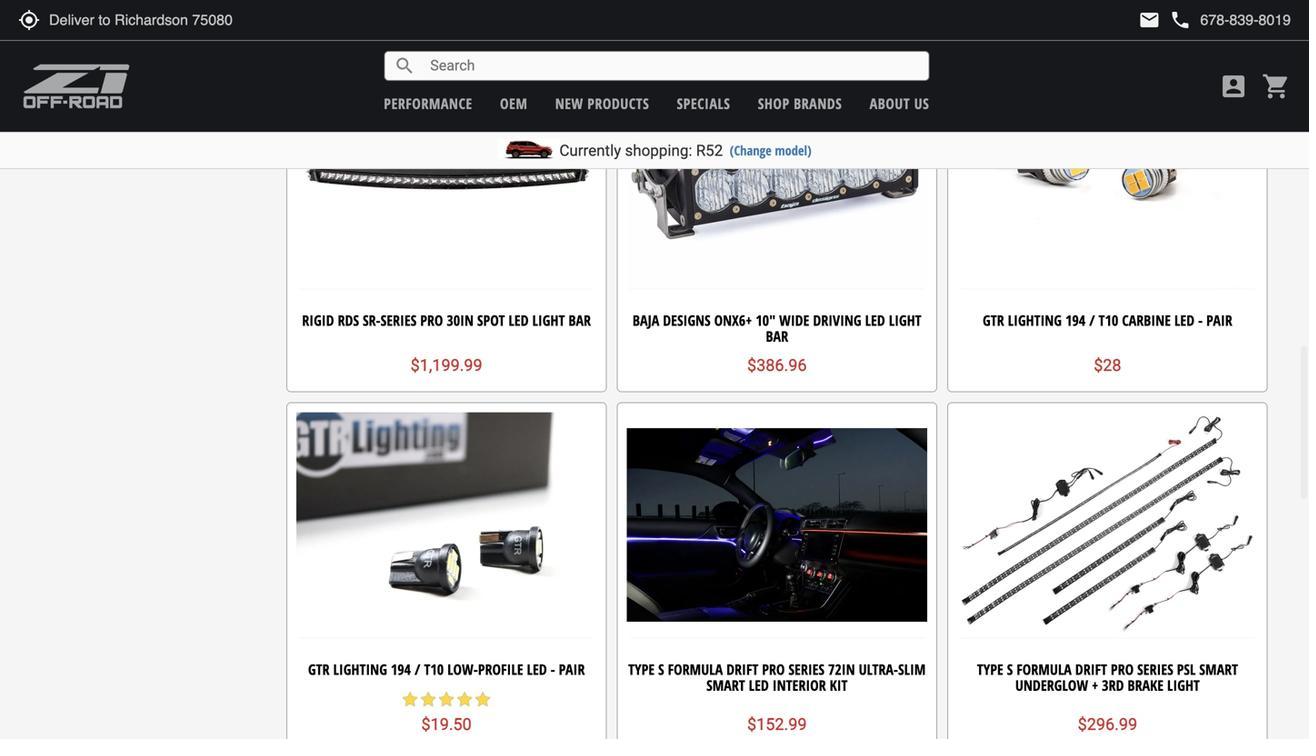 Task type: describe. For each thing, give the bounding box(es) containing it.
rds
[[338, 310, 359, 330]]

pro for led
[[762, 660, 785, 679]]

profile
[[478, 660, 523, 679]]

specials
[[677, 94, 730, 113]]

rigid rds sr-series pro 30in spot led light bar
[[302, 310, 591, 330]]

0 horizontal spatial bar
[[569, 310, 591, 330]]

1 star from the left
[[401, 690, 419, 708]]

shop
[[758, 94, 790, 113]]

0 horizontal spatial -
[[551, 660, 555, 679]]

psl
[[1177, 660, 1196, 679]]

slim
[[898, 660, 926, 679]]

shopping_cart link
[[1257, 72, 1291, 101]]

$19.50
[[421, 715, 472, 734]]

new
[[555, 94, 583, 113]]

gtr lighting 194 / t10 low-profile led - pair
[[308, 660, 585, 679]]

light inside 'baja designs onx6+ 10" wide driving led light bar'
[[889, 310, 921, 330]]

/ for carbine
[[1089, 310, 1095, 330]]

pro
[[420, 310, 443, 330]]

smart inside type s formula drift pro series 72in ultra-slim smart led interior kit
[[706, 676, 745, 695]]

designs
[[663, 310, 711, 330]]

low-
[[447, 660, 478, 679]]

account_box link
[[1215, 72, 1253, 101]]

my_location
[[18, 9, 40, 31]]

(change model) link
[[730, 141, 812, 159]]

0 vertical spatial pair
[[1206, 310, 1233, 330]]

t10 for carbine
[[1099, 310, 1118, 330]]

mail phone
[[1139, 9, 1191, 31]]

$28
[[1094, 356, 1121, 375]]

account_box
[[1219, 72, 1248, 101]]

shop brands
[[758, 94, 842, 113]]

kit
[[830, 676, 848, 695]]

underglow
[[1015, 676, 1088, 695]]

formula for +
[[1017, 660, 1072, 679]]

carbine
[[1122, 310, 1171, 330]]

drift for +
[[1075, 660, 1107, 679]]

lighting for gtr lighting 194 / t10 low-profile led - pair
[[333, 660, 387, 679]]

currently shopping: r52 (change model)
[[559, 141, 812, 160]]

1 vertical spatial pair
[[559, 660, 585, 679]]

mail link
[[1139, 9, 1160, 31]]

series for type s formula drift pro series 72in ultra-slim smart led interior kit
[[789, 660, 825, 679]]

10"
[[756, 310, 776, 330]]

r52
[[696, 141, 723, 160]]

lighting for gtr lighting 194 / t10 carbine led - pair
[[1008, 310, 1062, 330]]

type s formula drift pro series psl smart underglow + 3rd brake light
[[977, 660, 1238, 695]]

series for type s formula drift pro series psl smart underglow + 3rd brake light
[[1137, 660, 1173, 679]]

Search search field
[[416, 52, 928, 80]]

/ for low-
[[415, 660, 420, 679]]

mail
[[1139, 9, 1160, 31]]

led right spot
[[509, 310, 529, 330]]

$1,199.99
[[411, 356, 482, 375]]

1 horizontal spatial -
[[1198, 310, 1203, 330]]

brake
[[1128, 676, 1164, 695]]

star star star star star $19.50
[[401, 690, 492, 734]]

led inside type s formula drift pro series 72in ultra-slim smart led interior kit
[[749, 676, 769, 695]]

30in
[[447, 310, 474, 330]]

3 star from the left
[[437, 690, 456, 708]]

us
[[914, 94, 929, 113]]

$386.96
[[747, 356, 807, 375]]

wide
[[779, 310, 809, 330]]

type for type s formula drift pro series psl smart underglow + 3rd brake light
[[977, 660, 1003, 679]]

led right profile on the left of page
[[527, 660, 547, 679]]

t10 for low-
[[424, 660, 444, 679]]



Task type: vqa. For each thing, say whether or not it's contained in the screenshot.
STAR STAR STAR STAR STAR $19.50
yes



Task type: locate. For each thing, give the bounding box(es) containing it.
0 horizontal spatial smart
[[706, 676, 745, 695]]

/
[[1089, 310, 1095, 330], [415, 660, 420, 679]]

3rd
[[1102, 676, 1124, 695]]

light right driving
[[889, 310, 921, 330]]

formula inside type s formula drift pro series psl smart underglow + 3rd brake light
[[1017, 660, 1072, 679]]

drift left the interior
[[727, 660, 758, 679]]

star
[[401, 690, 419, 708], [419, 690, 437, 708], [437, 690, 456, 708], [456, 690, 474, 708], [474, 690, 492, 708]]

shop brands link
[[758, 94, 842, 113]]

search
[[394, 55, 416, 77]]

1 horizontal spatial series
[[789, 660, 825, 679]]

bar
[[569, 310, 591, 330], [766, 326, 788, 346]]

rigid
[[302, 310, 334, 330]]

$793.95
[[1078, 7, 1137, 26]]

onx6+
[[714, 310, 752, 330]]

1 horizontal spatial type
[[977, 660, 1003, 679]]

performance link
[[384, 94, 472, 113]]

- right carbine
[[1198, 310, 1203, 330]]

0 horizontal spatial formula
[[668, 660, 723, 679]]

0 vertical spatial lighting
[[1008, 310, 1062, 330]]

bar inside 'baja designs onx6+ 10" wide driving led light bar'
[[766, 326, 788, 346]]

smart left the interior
[[706, 676, 745, 695]]

smart
[[1199, 660, 1238, 679], [706, 676, 745, 695]]

t10
[[1099, 310, 1118, 330], [424, 660, 444, 679]]

1 formula from the left
[[668, 660, 723, 679]]

pro right +
[[1111, 660, 1134, 679]]

1 horizontal spatial /
[[1089, 310, 1095, 330]]

72in
[[828, 660, 855, 679]]

type inside type s formula drift pro series psl smart underglow + 3rd brake light
[[977, 660, 1003, 679]]

products
[[587, 94, 649, 113]]

2 type from the left
[[977, 660, 1003, 679]]

$296.99
[[1078, 715, 1137, 734]]

194 left low-
[[391, 660, 411, 679]]

0 vertical spatial 194
[[1065, 310, 1086, 330]]

1 horizontal spatial smart
[[1199, 660, 1238, 679]]

2 s from the left
[[1007, 660, 1013, 679]]

1 horizontal spatial light
[[889, 310, 921, 330]]

gtr lighting 194 / t10 carbine led - pair
[[983, 310, 1233, 330]]

used part
[[85, 8, 137, 22]]

0 horizontal spatial gtr
[[308, 660, 330, 679]]

194 for low-
[[391, 660, 411, 679]]

light inside type s formula drift pro series psl smart underglow + 3rd brake light
[[1167, 676, 1200, 695]]

series inside type s formula drift pro series psl smart underglow + 3rd brake light
[[1137, 660, 1173, 679]]

currently
[[559, 141, 621, 160]]

spot
[[477, 310, 505, 330]]

phone
[[1169, 9, 1191, 31]]

gtr for gtr lighting 194 / t10 low-profile led - pair
[[308, 660, 330, 679]]

pair
[[1206, 310, 1233, 330], [559, 660, 585, 679]]

series left pro
[[381, 310, 417, 330]]

1 horizontal spatial drift
[[1075, 660, 1107, 679]]

about us
[[870, 94, 929, 113]]

about us link
[[870, 94, 929, 113]]

2 formula from the left
[[1017, 660, 1072, 679]]

s inside type s formula drift pro series 72in ultra-slim smart led interior kit
[[658, 660, 664, 679]]

1 vertical spatial /
[[415, 660, 420, 679]]

about
[[870, 94, 910, 113]]

1 vertical spatial -
[[551, 660, 555, 679]]

bar up $386.96
[[766, 326, 788, 346]]

0 horizontal spatial drift
[[727, 660, 758, 679]]

s inside type s formula drift pro series psl smart underglow + 3rd brake light
[[1007, 660, 1013, 679]]

194 for carbine
[[1065, 310, 1086, 330]]

0 horizontal spatial pro
[[762, 660, 785, 679]]

formula
[[668, 660, 723, 679], [1017, 660, 1072, 679]]

drift for smart
[[727, 660, 758, 679]]

drift inside type s formula drift pro series psl smart underglow + 3rd brake light
[[1075, 660, 1107, 679]]

1 pro from the left
[[762, 660, 785, 679]]

interior
[[773, 676, 826, 695]]

0 horizontal spatial type
[[628, 660, 655, 679]]

5 star from the left
[[474, 690, 492, 708]]

model)
[[775, 141, 812, 159]]

2 star from the left
[[419, 690, 437, 708]]

1 type from the left
[[628, 660, 655, 679]]

baja
[[633, 310, 659, 330]]

series left 72in on the bottom of page
[[789, 660, 825, 679]]

series left the psl in the right of the page
[[1137, 660, 1173, 679]]

type
[[628, 660, 655, 679], [977, 660, 1003, 679]]

$152.99
[[747, 715, 807, 734]]

new products link
[[555, 94, 649, 113]]

shopping_cart
[[1262, 72, 1291, 101]]

part
[[115, 8, 137, 22]]

2 horizontal spatial light
[[1167, 676, 1200, 695]]

- right profile on the left of page
[[551, 660, 555, 679]]

2 drift from the left
[[1075, 660, 1107, 679]]

light
[[532, 310, 565, 330], [889, 310, 921, 330], [1167, 676, 1200, 695]]

formula for smart
[[668, 660, 723, 679]]

driving
[[813, 310, 862, 330]]

led right driving
[[865, 310, 885, 330]]

led left the interior
[[749, 676, 769, 695]]

pro up $152.99
[[762, 660, 785, 679]]

1 horizontal spatial t10
[[1099, 310, 1118, 330]]

sr-
[[363, 310, 381, 330]]

led
[[509, 310, 529, 330], [865, 310, 885, 330], [1174, 310, 1195, 330], [527, 660, 547, 679], [749, 676, 769, 695]]

s for type s formula drift pro series psl smart underglow + 3rd brake light
[[1007, 660, 1013, 679]]

pair right carbine
[[1206, 310, 1233, 330]]

pro inside type s formula drift pro series psl smart underglow + 3rd brake light
[[1111, 660, 1134, 679]]

0 horizontal spatial lighting
[[333, 660, 387, 679]]

shopping:
[[625, 141, 692, 160]]

+
[[1092, 676, 1098, 695]]

oem
[[500, 94, 528, 113]]

light right spot
[[532, 310, 565, 330]]

drift left brake
[[1075, 660, 1107, 679]]

performance
[[384, 94, 472, 113]]

type for type s formula drift pro series 72in ultra-slim smart led interior kit
[[628, 660, 655, 679]]

pair right profile on the left of page
[[559, 660, 585, 679]]

0 vertical spatial /
[[1089, 310, 1095, 330]]

0 vertical spatial t10
[[1099, 310, 1118, 330]]

1 drift from the left
[[727, 660, 758, 679]]

1 horizontal spatial bar
[[766, 326, 788, 346]]

type s formula drift pro series 72in ultra-slim smart led interior kit
[[628, 660, 926, 695]]

0 horizontal spatial /
[[415, 660, 420, 679]]

phone link
[[1169, 9, 1291, 31]]

pro
[[762, 660, 785, 679], [1111, 660, 1134, 679]]

light right brake
[[1167, 676, 1200, 695]]

0 vertical spatial gtr
[[983, 310, 1004, 330]]

4 star from the left
[[456, 690, 474, 708]]

-
[[1198, 310, 1203, 330], [551, 660, 555, 679]]

1 horizontal spatial formula
[[1017, 660, 1072, 679]]

series inside type s formula drift pro series 72in ultra-slim smart led interior kit
[[789, 660, 825, 679]]

0 horizontal spatial 194
[[391, 660, 411, 679]]

bar left baja
[[569, 310, 591, 330]]

194
[[1065, 310, 1086, 330], [391, 660, 411, 679]]

1 horizontal spatial s
[[1007, 660, 1013, 679]]

drift inside type s formula drift pro series 72in ultra-slim smart led interior kit
[[727, 660, 758, 679]]

drift
[[727, 660, 758, 679], [1075, 660, 1107, 679]]

s
[[658, 660, 664, 679], [1007, 660, 1013, 679]]

/ up "$28"
[[1089, 310, 1095, 330]]

t10 left carbine
[[1099, 310, 1118, 330]]

/ left low-
[[415, 660, 420, 679]]

z1 motorsports logo image
[[23, 64, 131, 109]]

gtr
[[983, 310, 1004, 330], [308, 660, 330, 679]]

0 horizontal spatial series
[[381, 310, 417, 330]]

1 horizontal spatial pair
[[1206, 310, 1233, 330]]

0 vertical spatial -
[[1198, 310, 1203, 330]]

used
[[85, 8, 112, 22]]

new products
[[555, 94, 649, 113]]

0 horizontal spatial s
[[658, 660, 664, 679]]

1 horizontal spatial 194
[[1065, 310, 1086, 330]]

t10 left low-
[[424, 660, 444, 679]]

0 horizontal spatial light
[[532, 310, 565, 330]]

smart right the psl in the right of the page
[[1199, 660, 1238, 679]]

series
[[381, 310, 417, 330], [789, 660, 825, 679], [1137, 660, 1173, 679]]

0 horizontal spatial t10
[[424, 660, 444, 679]]

2 pro from the left
[[1111, 660, 1134, 679]]

ultra-
[[859, 660, 898, 679]]

pro inside type s formula drift pro series 72in ultra-slim smart led interior kit
[[762, 660, 785, 679]]

1 horizontal spatial pro
[[1111, 660, 1134, 679]]

pro for 3rd
[[1111, 660, 1134, 679]]

194 left carbine
[[1065, 310, 1086, 330]]

2 horizontal spatial series
[[1137, 660, 1173, 679]]

1 vertical spatial t10
[[424, 660, 444, 679]]

1 vertical spatial 194
[[391, 660, 411, 679]]

1 horizontal spatial lighting
[[1008, 310, 1062, 330]]

lighting
[[1008, 310, 1062, 330], [333, 660, 387, 679]]

0 horizontal spatial pair
[[559, 660, 585, 679]]

1 vertical spatial lighting
[[333, 660, 387, 679]]

brands
[[794, 94, 842, 113]]

(change
[[730, 141, 772, 159]]

oem link
[[500, 94, 528, 113]]

smart inside type s formula drift pro series psl smart underglow + 3rd brake light
[[1199, 660, 1238, 679]]

1 vertical spatial gtr
[[308, 660, 330, 679]]

led right carbine
[[1174, 310, 1195, 330]]

specials link
[[677, 94, 730, 113]]

baja designs onx6+ 10" wide driving led light bar
[[633, 310, 921, 346]]

led inside 'baja designs onx6+ 10" wide driving led light bar'
[[865, 310, 885, 330]]

1 horizontal spatial gtr
[[983, 310, 1004, 330]]

type inside type s formula drift pro series 72in ultra-slim smart led interior kit
[[628, 660, 655, 679]]

s for type s formula drift pro series 72in ultra-slim smart led interior kit
[[658, 660, 664, 679]]

1 s from the left
[[658, 660, 664, 679]]

gtr for gtr lighting 194 / t10 carbine led - pair
[[983, 310, 1004, 330]]

formula inside type s formula drift pro series 72in ultra-slim smart led interior kit
[[668, 660, 723, 679]]



